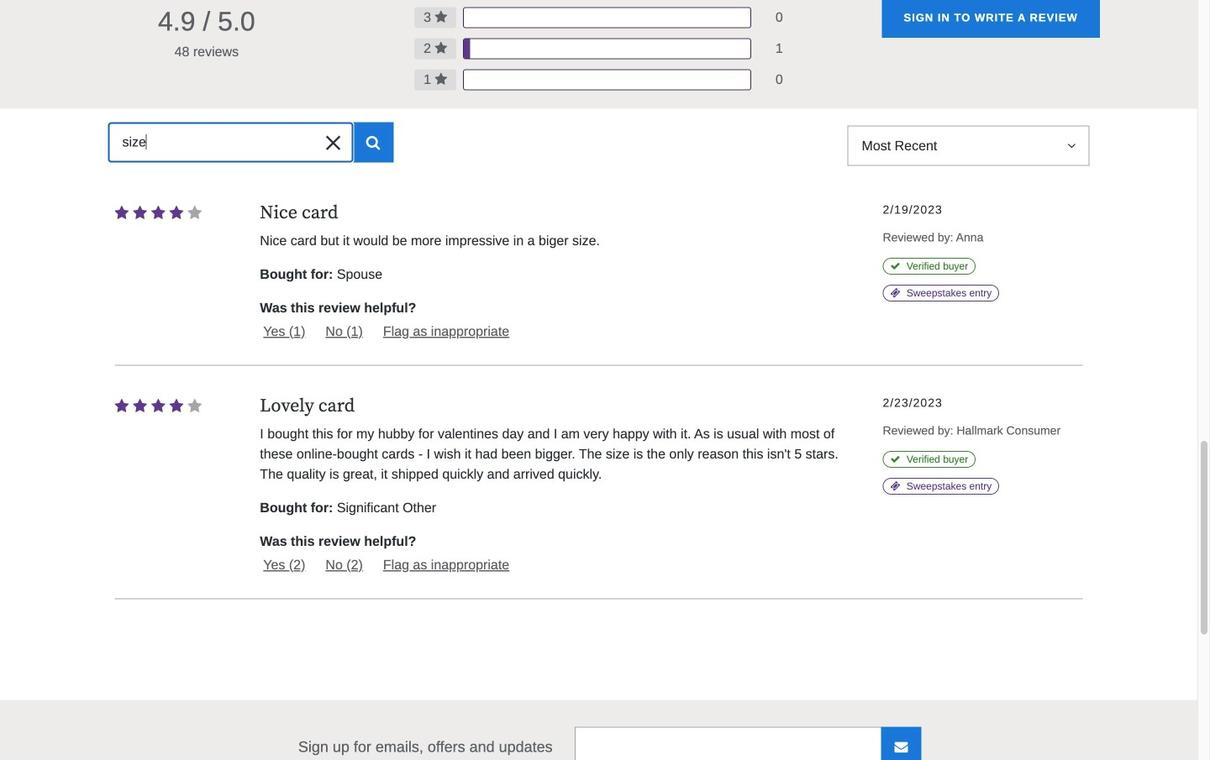 Task type: describe. For each thing, give the bounding box(es) containing it.
2 article from the top
[[115, 393, 1083, 599]]

Search reviews search field
[[108, 122, 353, 162]]



Task type: vqa. For each thing, say whether or not it's contained in the screenshot.
right GIFT WRAP
no



Task type: locate. For each thing, give the bounding box(es) containing it.
None email field
[[575, 727, 921, 760]]

1 article from the top
[[115, 199, 1083, 366]]

0 vertical spatial article
[[115, 199, 1083, 366]]

envelope image
[[895, 741, 908, 754]]

1 vertical spatial article
[[115, 393, 1083, 599]]

icon image
[[435, 10, 447, 24], [435, 41, 447, 55], [435, 73, 447, 86], [115, 205, 129, 220], [133, 205, 147, 220], [151, 205, 165, 220], [169, 205, 184, 220], [188, 205, 202, 220], [884, 261, 904, 271], [884, 288, 904, 298], [115, 399, 129, 414], [133, 399, 147, 414], [151, 399, 165, 414], [169, 399, 184, 414], [188, 399, 202, 414], [884, 454, 904, 464], [884, 481, 904, 491]]

region
[[0, 0, 1197, 606], [95, 109, 1103, 606], [0, 620, 1197, 673]]

None search field
[[108, 122, 394, 162]]

article
[[115, 199, 1083, 366], [115, 393, 1083, 599]]



